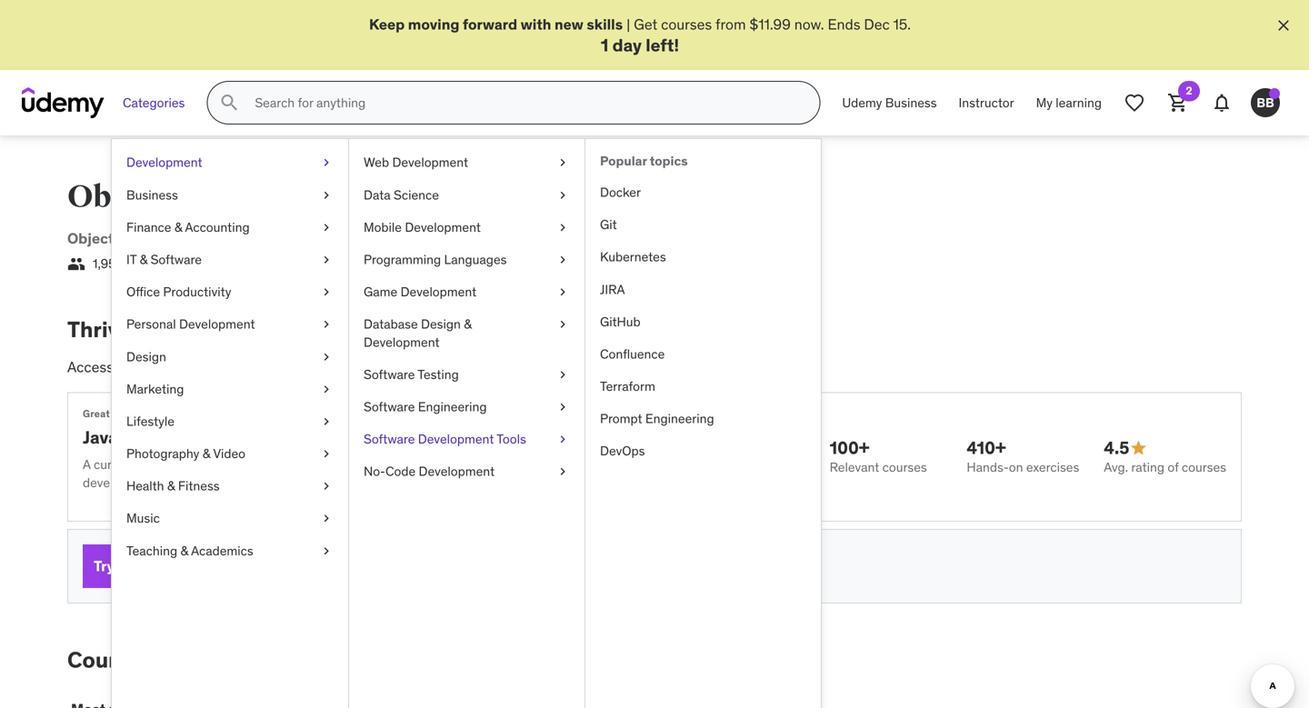 Task type: vqa. For each thing, say whether or not it's contained in the screenshot.
The Of
yes



Task type: describe. For each thing, give the bounding box(es) containing it.
get
[[184, 647, 218, 674]]

personal development
[[126, 316, 255, 333]]

relates
[[280, 229, 328, 248]]

teaching & academics
[[126, 543, 253, 559]]

started
[[265, 647, 341, 674]]

get
[[634, 15, 658, 34]]

new
[[555, 15, 584, 34]]

wishlist image
[[1124, 92, 1146, 114]]

xsmall image for development
[[319, 154, 334, 172]]

science
[[394, 187, 439, 203]]

in-
[[406, 358, 423, 377]]

& inside database design & development
[[464, 316, 472, 333]]

teaching
[[126, 543, 177, 559]]

software for software engineering
[[364, 399, 415, 415]]

confluence
[[600, 346, 665, 362]]

your
[[161, 316, 206, 343]]

with inside "keep moving forward with new skills | get courses from $11.99 now. ends dec 15. 1 day left!"
[[521, 15, 552, 34]]

database design & development
[[364, 316, 472, 350]]

productivity
[[163, 284, 231, 300]]

you inside great for java developers a curated collection of courses and hands-on practice exercises to help you advance as a java developer.
[[490, 457, 510, 473]]

oriented for object oriented programming courses
[[171, 178, 303, 216]]

to inside great for java developers a curated collection of courses and hands-on practice exercises to help you advance as a java developer.
[[447, 457, 459, 473]]

mobile development link
[[349, 211, 585, 244]]

cancel
[[516, 558, 555, 574]]

courses inside "keep moving forward with new skills | get courses from $11.99 now. ends dec 15. 1 day left!"
[[661, 15, 712, 34]]

0 horizontal spatial it & software link
[[112, 244, 348, 276]]

1 horizontal spatial it & software link
[[442, 229, 541, 248]]

thrive in your career element
[[67, 316, 1242, 604]]

office productivity
[[126, 284, 231, 300]]

development inside database design & development
[[364, 334, 440, 350]]

demand
[[423, 358, 476, 377]]

practice
[[342, 457, 388, 473]]

popular topics
[[600, 153, 688, 169]]

exercises inside great for java developers a curated collection of courses and hands-on practice exercises to help you advance as a java developer.
[[391, 457, 445, 473]]

after
[[458, 558, 485, 574]]

you have alerts image
[[1270, 88, 1281, 99]]

java
[[589, 457, 612, 473]]

2
[[1186, 84, 1193, 98]]

xsmall image for database design & development
[[556, 316, 570, 334]]

software engineering link
[[349, 391, 585, 423]]

1,958,817
[[93, 256, 146, 272]]

database
[[364, 316, 418, 333]]

0 vertical spatial personal
[[126, 316, 176, 333]]

avg.
[[1104, 459, 1129, 475]]

xsmall image for it & software
[[319, 251, 334, 269]]

0 horizontal spatial design
[[126, 349, 166, 365]]

keep
[[369, 15, 405, 34]]

design link
[[112, 341, 348, 373]]

& for software
[[140, 251, 148, 268]]

docker
[[600, 184, 641, 201]]

web development link
[[349, 147, 585, 179]]

try
[[94, 557, 114, 575]]

software development tools element
[[585, 139, 821, 708]]

& up the languages
[[465, 229, 474, 248]]

at
[[341, 558, 352, 574]]

xsmall image for teaching & academics
[[319, 542, 334, 560]]

developers
[[122, 426, 215, 448]]

photography & video link
[[112, 438, 348, 470]]

udemy business link
[[832, 81, 948, 125]]

development down the categories dropdown button
[[126, 154, 202, 171]]

great for java developers a curated collection of courses and hands-on practice exercises to help you advance as a java developer.
[[83, 408, 612, 491]]

lifestyle link
[[112, 406, 348, 438]]

2 vertical spatial to
[[157, 647, 179, 674]]

xsmall image for software testing
[[556, 366, 570, 384]]

my learning link
[[1025, 81, 1113, 125]]

mobile development
[[364, 219, 481, 235]]

xsmall image for data science
[[556, 186, 570, 204]]

xsmall image for music
[[319, 510, 334, 528]]

rating
[[1132, 459, 1165, 475]]

0 vertical spatial courses
[[520, 178, 638, 216]]

ends
[[828, 15, 861, 34]]

development down programming languages
[[401, 284, 477, 300]]

udemy business
[[842, 94, 937, 111]]

photography & video
[[126, 446, 246, 462]]

month
[[419, 558, 455, 574]]

410+ hands-on exercises
[[967, 437, 1080, 475]]

software for software testing
[[364, 366, 415, 383]]

development up programming languages
[[405, 219, 481, 235]]

access a collection of top-rated courses curated for in-demand roles with a personal plan subscription.
[[67, 358, 734, 377]]

subscription.
[[650, 358, 734, 377]]

& for academics
[[181, 543, 188, 559]]

git
[[600, 217, 617, 233]]

a
[[83, 457, 91, 473]]

submit search image
[[219, 92, 240, 114]]

software engineering
[[364, 399, 487, 415]]

as
[[564, 457, 577, 473]]

per
[[397, 558, 416, 574]]

0 vertical spatial development link
[[112, 147, 348, 179]]

programming for relates
[[182, 229, 277, 248]]

1
[[601, 34, 609, 56]]

0 horizontal spatial it
[[126, 251, 137, 268]]

thrive in your career
[[67, 316, 277, 343]]

teaching & academics link
[[112, 535, 348, 567]]

oriented for object oriented programming relates to development it & software
[[117, 229, 179, 248]]

developer.
[[83, 475, 142, 491]]

1 horizontal spatial it
[[449, 229, 462, 248]]

410+
[[967, 437, 1007, 459]]

avg. rating of courses
[[1104, 459, 1227, 475]]

anytime.
[[558, 558, 607, 574]]

xsmall image for game development
[[556, 283, 570, 301]]

courses inside great for java developers a curated collection of courses and hands-on practice exercises to help you advance as a java developer.
[[213, 457, 257, 473]]

instructor
[[959, 94, 1015, 111]]

engineering for terraform
[[646, 411, 715, 427]]

data science link
[[349, 179, 585, 211]]

0 vertical spatial to
[[331, 229, 346, 248]]

software testing link
[[349, 359, 585, 391]]

terraform
[[600, 378, 656, 395]]

$11.99
[[750, 15, 791, 34]]

testing
[[418, 366, 459, 383]]

web
[[364, 154, 389, 171]]

topics
[[650, 153, 688, 169]]

confluence link
[[586, 338, 821, 371]]

1,958,817 learners
[[93, 256, 196, 272]]

data science
[[364, 187, 439, 203]]

video
[[213, 446, 246, 462]]

music link
[[112, 503, 348, 535]]

Search for anything text field
[[251, 87, 798, 118]]

thrive
[[67, 316, 132, 343]]

development down 'software development tools' 'link'
[[419, 463, 495, 480]]

1 vertical spatial plan
[[182, 557, 212, 575]]

for inside great for java developers a curated collection of courses and hands-on practice exercises to help you advance as a java developer.
[[112, 408, 127, 420]]

development down the data science on the top of page
[[349, 229, 442, 248]]

software up office productivity
[[151, 251, 202, 268]]

xsmall image for web development
[[556, 154, 570, 172]]

programming for courses
[[309, 178, 514, 216]]

courses inside 100+ relevant courses
[[883, 459, 927, 475]]

exercises inside 410+ hands-on exercises
[[1027, 459, 1080, 475]]

courses right rating
[[1182, 459, 1227, 475]]

& for video
[[203, 446, 210, 462]]

design inside database design & development
[[421, 316, 461, 333]]

no-
[[364, 463, 386, 480]]

xsmall image for personal development
[[319, 316, 334, 334]]



Task type: locate. For each thing, give the bounding box(es) containing it.
mobile
[[364, 219, 402, 235]]

exercises down software development tools
[[391, 457, 445, 473]]

1 horizontal spatial exercises
[[1027, 459, 1080, 475]]

my learning
[[1036, 94, 1102, 111]]

& down game development link
[[464, 316, 472, 333]]

1 horizontal spatial curated
[[331, 358, 381, 377]]

for left in-
[[384, 358, 402, 377]]

1 object from the top
[[67, 178, 165, 216]]

1 vertical spatial it
[[126, 251, 137, 268]]

0 vertical spatial design
[[421, 316, 461, 333]]

terraform link
[[586, 371, 821, 403]]

programming up the game development
[[364, 251, 441, 268]]

2 horizontal spatial to
[[447, 457, 459, 473]]

close image
[[1275, 16, 1293, 35]]

try personal plan for free
[[94, 557, 266, 575]]

curated up developer.
[[94, 457, 137, 473]]

xsmall image for business
[[319, 186, 334, 204]]

1 horizontal spatial small image
[[1130, 439, 1148, 457]]

xsmall image left git
[[556, 219, 570, 236]]

1 vertical spatial to
[[447, 457, 459, 473]]

github
[[600, 314, 641, 330]]

popular
[[600, 153, 647, 169]]

xsmall image up as
[[556, 398, 570, 416]]

xsmall image inside business link
[[319, 186, 334, 204]]

software for software development tools
[[364, 431, 415, 447]]

development link
[[112, 147, 348, 179], [349, 229, 442, 248]]

for inside try personal plan for free link
[[216, 557, 235, 575]]

object oriented programming relates to development it & software
[[67, 229, 541, 248]]

xsmall image left practice
[[319, 445, 334, 463]]

1 horizontal spatial design
[[421, 316, 461, 333]]

small image inside thrive in your career element
[[1130, 439, 1148, 457]]

xsmall image inside health & fitness link
[[319, 478, 334, 495]]

xsmall image inside lifestyle link
[[319, 413, 334, 431]]

bb link
[[1244, 81, 1288, 125]]

1 vertical spatial with
[[515, 358, 543, 377]]

accounting
[[185, 219, 250, 235]]

0 vertical spatial small image
[[67, 255, 85, 273]]

docker link
[[586, 176, 821, 209]]

xsmall image up starting
[[319, 510, 334, 528]]

1 vertical spatial collection
[[140, 457, 196, 473]]

xsmall image for software engineering
[[556, 398, 570, 416]]

xsmall image down object oriented programming relates to development it & software
[[319, 251, 334, 269]]

xsmall image inside no-code development link
[[556, 463, 570, 481]]

small image left 1,958,817
[[67, 255, 85, 273]]

finance & accounting link
[[112, 211, 348, 244]]

database design & development link
[[349, 308, 585, 359]]

xsmall image inside software testing link
[[556, 366, 570, 384]]

software up the languages
[[478, 229, 541, 248]]

xsmall image left java
[[556, 463, 570, 481]]

xsmall image for lifestyle
[[319, 413, 334, 431]]

xsmall image left game
[[319, 283, 334, 301]]

for right the great
[[112, 408, 127, 420]]

with right the roles
[[515, 358, 543, 377]]

prompt engineering link
[[586, 403, 821, 435]]

collection
[[128, 358, 192, 377], [140, 457, 196, 473]]

on
[[325, 457, 339, 473], [1009, 459, 1024, 475]]

100+ relevant courses
[[830, 437, 927, 475]]

no-code development
[[364, 463, 495, 480]]

academics
[[191, 543, 253, 559]]

xsmall image for photography & video
[[319, 445, 334, 463]]

0 horizontal spatial curated
[[94, 457, 137, 473]]

& left the video
[[203, 446, 210, 462]]

0 horizontal spatial small image
[[67, 255, 85, 273]]

tools
[[497, 431, 526, 447]]

courses right rated
[[277, 358, 328, 377]]

software up software engineering
[[364, 366, 415, 383]]

object for object oriented programming courses
[[67, 178, 165, 216]]

game
[[364, 284, 398, 300]]

software inside 'link'
[[364, 431, 415, 447]]

health & fitness link
[[112, 470, 348, 503]]

object for object oriented programming relates to development it & software
[[67, 229, 114, 248]]

you right get
[[223, 647, 261, 674]]

it up office
[[126, 251, 137, 268]]

xsmall image inside music link
[[319, 510, 334, 528]]

oriented up 1,958,817 learners
[[117, 229, 179, 248]]

1 horizontal spatial courses
[[520, 178, 638, 216]]

xsmall image for health & fitness
[[319, 478, 334, 495]]

a
[[117, 358, 125, 377], [546, 358, 554, 377], [580, 457, 586, 473]]

software development tools link
[[349, 423, 585, 456]]

xsmall image for mobile development
[[556, 219, 570, 236]]

xsmall image inside photography & video link
[[319, 445, 334, 463]]

it & software link
[[442, 229, 541, 248], [112, 244, 348, 276]]

xsmall image left jira
[[556, 283, 570, 301]]

you right help at the left bottom
[[490, 457, 510, 473]]

xsmall image inside software engineering link
[[556, 398, 570, 416]]

on inside 410+ hands-on exercises
[[1009, 459, 1024, 475]]

engineering for software testing
[[418, 399, 487, 415]]

a right as
[[580, 457, 586, 473]]

xsmall image left 'popular'
[[556, 154, 570, 172]]

business right udemy
[[886, 94, 937, 111]]

xsmall image inside it & software link
[[319, 251, 334, 269]]

learning
[[1056, 94, 1102, 111]]

xsmall image left docker
[[556, 186, 570, 204]]

0 vertical spatial plan
[[618, 358, 647, 377]]

devops
[[600, 443, 645, 459]]

software up code
[[364, 431, 415, 447]]

shopping cart with 2 items image
[[1168, 92, 1190, 114]]

1 vertical spatial design
[[126, 349, 166, 365]]

java
[[83, 426, 118, 448]]

xsmall image inside development link
[[319, 154, 334, 172]]

office productivity link
[[112, 276, 348, 308]]

xsmall image inside database design & development link
[[556, 316, 570, 334]]

xsmall image inside web development link
[[556, 154, 570, 172]]

software testing
[[364, 366, 459, 383]]

0 vertical spatial business
[[886, 94, 937, 111]]

1 horizontal spatial for
[[216, 557, 235, 575]]

with left new
[[521, 15, 552, 34]]

xsmall image right rated
[[319, 348, 334, 366]]

xsmall image inside the finance & accounting link
[[319, 219, 334, 236]]

xsmall image for marketing
[[319, 380, 334, 398]]

xsmall image inside design link
[[319, 348, 334, 366]]

xsmall image for design
[[319, 348, 334, 366]]

it & software
[[126, 251, 202, 268]]

curated down 'database'
[[331, 358, 381, 377]]

development link down submit search icon
[[112, 147, 348, 179]]

xsmall image for finance & accounting
[[319, 219, 334, 236]]

of inside great for java developers a curated collection of courses and hands-on practice exercises to help you advance as a java developer.
[[199, 457, 210, 473]]

with inside thrive in your career element
[[515, 358, 543, 377]]

xsmall image
[[556, 154, 570, 172], [556, 219, 570, 236], [556, 251, 570, 269], [319, 283, 334, 301], [556, 283, 570, 301], [319, 316, 334, 334], [556, 366, 570, 384], [556, 398, 570, 416], [319, 445, 334, 463], [319, 478, 334, 495], [319, 542, 334, 560]]

1 vertical spatial development link
[[349, 229, 442, 248]]

help
[[462, 457, 487, 473]]

xsmall image inside marketing link
[[319, 380, 334, 398]]

to left help at the left bottom
[[447, 457, 459, 473]]

2 vertical spatial programming
[[364, 251, 441, 268]]

personal right try
[[118, 557, 178, 575]]

it up programming languages
[[449, 229, 462, 248]]

development link down the data science on the top of page
[[349, 229, 442, 248]]

0 horizontal spatial business
[[126, 187, 178, 203]]

exercises left avg.
[[1027, 459, 1080, 475]]

a right access
[[117, 358, 125, 377]]

design down in
[[126, 349, 166, 365]]

of right rating
[[1168, 459, 1179, 475]]

business inside business link
[[126, 187, 178, 203]]

business up finance
[[126, 187, 178, 203]]

photography
[[126, 446, 199, 462]]

collection inside great for java developers a curated collection of courses and hands-on practice exercises to help you advance as a java developer.
[[140, 457, 196, 473]]

personal down office
[[126, 316, 176, 333]]

curated inside great for java developers a curated collection of courses and hands-on practice exercises to help you advance as a java developer.
[[94, 457, 137, 473]]

1 horizontal spatial plan
[[618, 358, 647, 377]]

collection up "marketing"
[[128, 358, 192, 377]]

xsmall image up hands-
[[319, 413, 334, 431]]

xsmall image up "object oriented programming courses"
[[319, 154, 334, 172]]

& left learners
[[140, 251, 148, 268]]

to right relates
[[331, 229, 346, 248]]

personal up terraform
[[558, 358, 614, 377]]

software down software testing
[[364, 399, 415, 415]]

business inside the udemy business link
[[886, 94, 937, 111]]

small image up rating
[[1130, 439, 1148, 457]]

xsmall image up object oriented programming relates to development it & software
[[319, 186, 334, 204]]

object up 1,958,817
[[67, 229, 114, 248]]

courses up left!
[[661, 15, 712, 34]]

0 vertical spatial curated
[[331, 358, 381, 377]]

development
[[126, 154, 202, 171], [392, 154, 468, 171], [405, 219, 481, 235], [349, 229, 442, 248], [401, 284, 477, 300], [179, 316, 255, 333], [364, 334, 440, 350], [418, 431, 494, 447], [419, 463, 495, 480]]

object up finance
[[67, 178, 165, 216]]

development inside 'link'
[[418, 431, 494, 447]]

xsmall image inside mobile development link
[[556, 219, 570, 236]]

design down the game development
[[421, 316, 461, 333]]

1 vertical spatial object
[[67, 229, 114, 248]]

& right health at the left of page
[[167, 478, 175, 494]]

2 horizontal spatial a
[[580, 457, 586, 473]]

marketing link
[[112, 373, 348, 406]]

my
[[1036, 94, 1053, 111]]

kubernetes
[[600, 249, 666, 265]]

courses right relevant
[[883, 459, 927, 475]]

oriented
[[171, 178, 303, 216], [117, 229, 179, 248]]

from
[[716, 15, 746, 34]]

to
[[331, 229, 346, 248], [447, 457, 459, 473], [157, 647, 179, 674]]

to left get
[[157, 647, 179, 674]]

of left top-
[[195, 358, 208, 377]]

small image
[[67, 255, 85, 273], [1130, 439, 1148, 457]]

xsmall image for programming languages
[[556, 251, 570, 269]]

xsmall image left at
[[319, 542, 334, 560]]

xsmall image left the kubernetes
[[556, 251, 570, 269]]

categories
[[123, 94, 185, 111]]

2 link
[[1157, 81, 1200, 125]]

rated
[[239, 358, 273, 377]]

xsmall image down hands-
[[319, 478, 334, 495]]

development up science
[[392, 154, 468, 171]]

& for accounting
[[174, 219, 182, 235]]

a right the roles
[[546, 358, 554, 377]]

xsmall image inside teaching & academics link
[[319, 542, 334, 560]]

udemy
[[842, 94, 883, 111]]

keep moving forward with new skills | get courses from $11.99 now. ends dec 15. 1 day left!
[[369, 15, 911, 56]]

xsmall image up great for java developers a curated collection of courses and hands-on practice exercises to help you advance as a java developer.
[[319, 380, 334, 398]]

xsmall image
[[319, 154, 334, 172], [319, 186, 334, 204], [556, 186, 570, 204], [319, 219, 334, 236], [319, 251, 334, 269], [556, 316, 570, 334], [319, 348, 334, 366], [319, 380, 334, 398], [319, 413, 334, 431], [556, 431, 570, 448], [556, 463, 570, 481], [319, 510, 334, 528]]

xsmall image left the github
[[556, 316, 570, 334]]

java developers link
[[83, 426, 215, 448]]

finance & accounting
[[126, 219, 250, 235]]

0 horizontal spatial exercises
[[391, 457, 445, 473]]

xsmall image for software development tools
[[556, 431, 570, 448]]

1 vertical spatial business
[[126, 187, 178, 203]]

xsmall image for office productivity
[[319, 283, 334, 301]]

xsmall image left terraform
[[556, 366, 570, 384]]

2 vertical spatial personal
[[118, 557, 178, 575]]

0 vertical spatial for
[[384, 358, 402, 377]]

career
[[211, 316, 277, 343]]

xsmall image inside the programming languages link
[[556, 251, 570, 269]]

skills
[[587, 15, 623, 34]]

xsmall image down "object oriented programming courses"
[[319, 219, 334, 236]]

access
[[67, 358, 114, 377]]

0 horizontal spatial a
[[117, 358, 125, 377]]

bb
[[1257, 94, 1275, 111]]

xsmall image inside game development link
[[556, 283, 570, 301]]

collection up health & fitness
[[140, 457, 196, 473]]

1 horizontal spatial on
[[1009, 459, 1024, 475]]

2 object from the top
[[67, 229, 114, 248]]

1 vertical spatial oriented
[[117, 229, 179, 248]]

1 horizontal spatial engineering
[[646, 411, 715, 427]]

15.
[[894, 15, 911, 34]]

0 horizontal spatial on
[[325, 457, 339, 473]]

1 horizontal spatial you
[[490, 457, 510, 473]]

&
[[174, 219, 182, 235], [465, 229, 474, 248], [140, 251, 148, 268], [464, 316, 472, 333], [203, 446, 210, 462], [167, 478, 175, 494], [181, 543, 188, 559]]

0 horizontal spatial courses
[[67, 647, 152, 674]]

0 horizontal spatial you
[[223, 647, 261, 674]]

day
[[613, 34, 642, 56]]

& right finance
[[174, 219, 182, 235]]

notifications image
[[1211, 92, 1233, 114]]

engineering down the "terraform" link
[[646, 411, 715, 427]]

devops link
[[586, 435, 821, 468]]

& for fitness
[[167, 478, 175, 494]]

development up help at the left bottom
[[418, 431, 494, 447]]

1 vertical spatial programming
[[182, 229, 277, 248]]

0 horizontal spatial to
[[157, 647, 179, 674]]

0 vertical spatial object
[[67, 178, 165, 216]]

0 horizontal spatial for
[[112, 408, 127, 420]]

code
[[386, 463, 416, 480]]

0 vertical spatial collection
[[128, 358, 192, 377]]

of
[[195, 358, 208, 377], [199, 457, 210, 473], [1168, 459, 1179, 475]]

xsmall image inside office productivity link
[[319, 283, 334, 301]]

0 horizontal spatial engineering
[[418, 399, 487, 415]]

xsmall image for no-code development
[[556, 463, 570, 481]]

xsmall image inside 'software development tools' 'link'
[[556, 431, 570, 448]]

programming languages
[[364, 251, 507, 268]]

starting at $16.58 per month after trial. cancel anytime.
[[292, 558, 607, 574]]

2 vertical spatial for
[[216, 557, 235, 575]]

programming down business link
[[182, 229, 277, 248]]

for left free
[[216, 557, 235, 575]]

a inside great for java developers a curated collection of courses and hands-on practice exercises to help you advance as a java developer.
[[580, 457, 586, 473]]

design
[[421, 316, 461, 333], [126, 349, 166, 365]]

it & software link down accounting
[[112, 244, 348, 276]]

1 vertical spatial personal
[[558, 358, 614, 377]]

0 vertical spatial programming
[[309, 178, 514, 216]]

udemy image
[[22, 87, 105, 118]]

development down office productivity link
[[179, 316, 255, 333]]

and
[[260, 457, 282, 473]]

it & software link up the languages
[[442, 229, 541, 248]]

1 vertical spatial you
[[223, 647, 261, 674]]

1 vertical spatial courses
[[67, 647, 152, 674]]

plan
[[618, 358, 647, 377], [182, 557, 212, 575]]

0 vertical spatial it
[[449, 229, 462, 248]]

game development
[[364, 284, 477, 300]]

2 horizontal spatial for
[[384, 358, 402, 377]]

0 vertical spatial with
[[521, 15, 552, 34]]

object oriented programming courses
[[67, 178, 638, 216]]

xsmall image up as
[[556, 431, 570, 448]]

& right teaching
[[181, 543, 188, 559]]

0 vertical spatial oriented
[[171, 178, 303, 216]]

trial.
[[488, 558, 513, 574]]

business
[[886, 94, 937, 111], [126, 187, 178, 203]]

no-code development link
[[349, 456, 585, 488]]

xsmall image left 'database'
[[319, 316, 334, 334]]

1 horizontal spatial to
[[331, 229, 346, 248]]

software development tools
[[364, 431, 526, 447]]

engineering
[[418, 399, 487, 415], [646, 411, 715, 427]]

game development link
[[349, 276, 585, 308]]

xsmall image inside data science 'link'
[[556, 186, 570, 204]]

1 vertical spatial for
[[112, 408, 127, 420]]

0 horizontal spatial plan
[[182, 557, 212, 575]]

great
[[83, 408, 110, 420]]

oriented up accounting
[[171, 178, 303, 216]]

health & fitness
[[126, 478, 220, 494]]

1 horizontal spatial a
[[546, 358, 554, 377]]

programming
[[309, 178, 514, 216], [182, 229, 277, 248], [364, 251, 441, 268]]

0 vertical spatial you
[[490, 457, 510, 473]]

engineering inside software development tools 'element'
[[646, 411, 715, 427]]

advance
[[513, 457, 561, 473]]

development down 'database'
[[364, 334, 440, 350]]

xsmall image inside personal development link
[[319, 316, 334, 334]]

engineering up software development tools
[[418, 399, 487, 415]]

1 horizontal spatial business
[[886, 94, 937, 111]]

of up the fitness
[[199, 457, 210, 473]]

programming up mobile development
[[309, 178, 514, 216]]

courses left and
[[213, 457, 257, 473]]

on inside great for java developers a curated collection of courses and hands-on practice exercises to help you advance as a java developer.
[[325, 457, 339, 473]]

1 vertical spatial curated
[[94, 457, 137, 473]]

courses
[[661, 15, 712, 34], [277, 358, 328, 377], [213, 457, 257, 473], [883, 459, 927, 475], [1182, 459, 1227, 475]]

1 vertical spatial small image
[[1130, 439, 1148, 457]]



